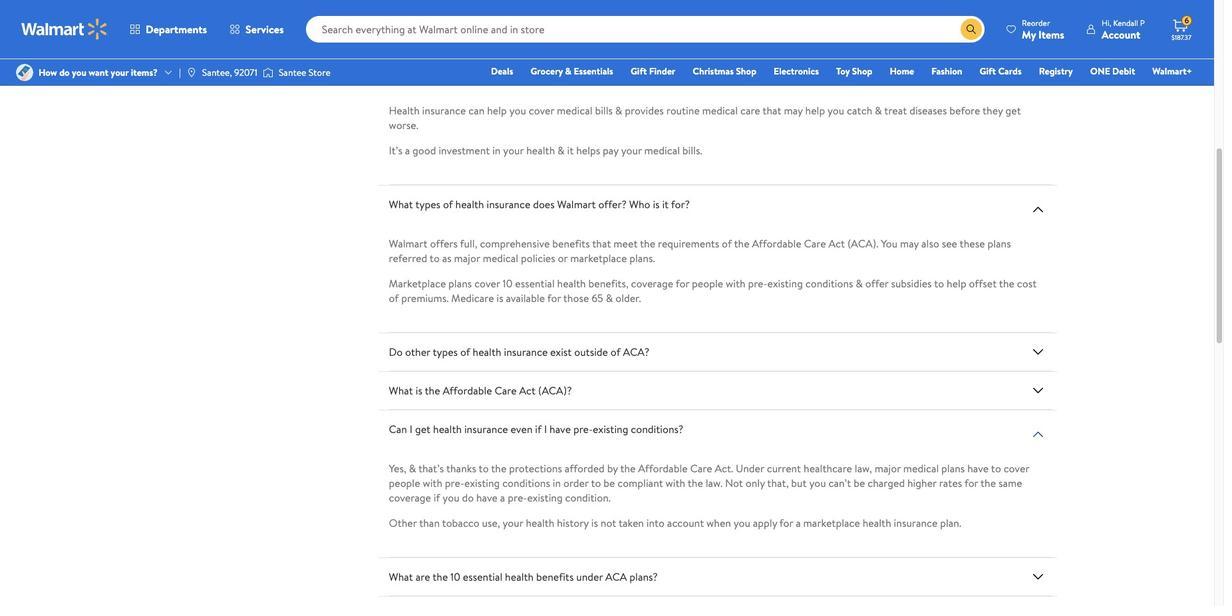 Task type: vqa. For each thing, say whether or not it's contained in the screenshot.
the top "Apple" link
no



Task type: describe. For each thing, give the bounding box(es) containing it.
grocery & essentials
[[531, 65, 614, 78]]

benefits,
[[589, 277, 629, 291]]

law,
[[855, 462, 873, 476]]

0 horizontal spatial it
[[568, 143, 574, 158]]

plan.
[[941, 516, 962, 531]]

affordable inside walmart offers full, comprehensive benefits that meet the requirements of the affordable care act (aca). you may also see these plans referred to as major medical policies or marketplace plans.
[[753, 237, 802, 251]]

1 vertical spatial types
[[433, 345, 458, 360]]

a inside "yes, & that's thanks to the protections afforded by the affordable care act. under current healthcare law, major medical plans have to cover people with pre-existing conditions in order to be compliant with the law. not only that, but you can't be charged higher rates for the same coverage if you do have a pre-existing condition."
[[501, 491, 506, 506]]

and
[[449, 31, 470, 49]]

apply
[[754, 516, 778, 531]]

of up offers
[[443, 197, 453, 212]]

toy shop
[[837, 65, 873, 78]]

0 horizontal spatial do
[[59, 66, 70, 79]]

65
[[592, 291, 604, 306]]

these
[[960, 237, 986, 251]]

can i get health insurance even if i have pre-existing conditions?
[[389, 422, 684, 437]]

for left those
[[548, 291, 561, 306]]

aca
[[606, 570, 627, 585]]

you left catch
[[828, 103, 845, 118]]

fashion
[[932, 65, 963, 78]]

gift finder
[[631, 65, 676, 78]]

can
[[469, 103, 485, 118]]

good
[[413, 143, 436, 158]]

is right 'who'
[[653, 197, 660, 212]]

1 horizontal spatial with
[[666, 476, 686, 491]]

christmas shop link
[[687, 64, 763, 79]]

finder
[[650, 65, 676, 78]]

gift for gift finder
[[631, 65, 647, 78]]

of left aca?
[[611, 345, 621, 360]]

who
[[630, 197, 651, 212]]

charged
[[868, 476, 906, 491]]

what types of health insurance does walmart offer? who is it for?
[[389, 197, 690, 212]]

0 vertical spatial types
[[416, 197, 441, 212]]

the right requirements
[[735, 237, 750, 251]]

you up tobacco
[[443, 491, 460, 506]]

what types of health insurance does walmart offer? who is it for? image
[[1031, 202, 1047, 218]]

health inside the marketplace plans cover 10 essential health benefits, coverage for people with pre-existing conditions & offer subsidies to help offset the cost of premiums. medicare is available for those 65 & older.
[[558, 277, 586, 291]]

what for what types of health insurance does walmart offer? who is it for?
[[389, 197, 413, 212]]

what for what is health insurance & why do i need it?
[[389, 64, 413, 79]]

2 horizontal spatial do
[[533, 64, 545, 79]]

individual
[[389, 31, 446, 49]]

condition.
[[566, 491, 611, 506]]

can i get health insurance even if i have pre-existing conditions? image
[[1031, 427, 1047, 443]]

for right 'apply'
[[780, 516, 794, 531]]

with inside the marketplace plans cover 10 essential health benefits, coverage for people with pre-existing conditions & offer subsidies to help offset the cost of premiums. medicare is available for those 65 & older.
[[726, 277, 746, 291]]

to right 'order'
[[591, 476, 601, 491]]

Walmart Site-Wide search field
[[306, 16, 985, 43]]

for?
[[672, 197, 690, 212]]

of inside walmart offers full, comprehensive benefits that meet the requirements of the affordable care act (aca). you may also see these plans referred to as major medical policies or marketplace plans.
[[722, 237, 732, 251]]

pre- right the that's
[[445, 476, 465, 491]]

0 horizontal spatial help
[[487, 103, 507, 118]]

before
[[950, 103, 981, 118]]

p
[[1141, 17, 1146, 28]]

other
[[405, 345, 431, 360]]

the right meet
[[640, 237, 656, 251]]

of inside the marketplace plans cover 10 essential health benefits, coverage for people with pre-existing conditions & offer subsidies to help offset the cost of premiums. medicare is available for those 65 & older.
[[389, 291, 399, 306]]

coverage
[[514, 31, 569, 49]]

yes,
[[389, 462, 407, 476]]

what is health insurance & why do i need it? image
[[1031, 69, 1047, 85]]

they
[[983, 103, 1004, 118]]

afforded
[[565, 462, 605, 476]]

existing inside the marketplace plans cover 10 essential health benefits, coverage for people with pre-existing conditions & offer subsidies to help offset the cost of premiums. medicare is available for those 65 & older.
[[768, 277, 804, 291]]

do
[[389, 345, 403, 360]]

walmart image
[[21, 19, 108, 40]]

for inside "yes, & that's thanks to the protections afforded by the affordable care act. under current healthcare law, major medical plans have to cover people with pre-existing conditions in order to be compliant with the law. not only that, but you can't be charged higher rates for the same coverage if you do have a pre-existing condition."
[[965, 476, 979, 491]]

1 horizontal spatial it
[[663, 197, 669, 212]]

registry link
[[1034, 64, 1080, 79]]

items?
[[131, 66, 158, 79]]

search icon image
[[967, 24, 977, 35]]

kendall
[[1114, 17, 1139, 28]]

to right thanks on the left bottom
[[479, 462, 489, 476]]

of up what is the affordable care act (aca)?
[[461, 345, 471, 360]]

$187.37
[[1172, 33, 1192, 42]]

6
[[1185, 15, 1190, 26]]

may inside walmart offers full, comprehensive benefits that meet the requirements of the affordable care act (aca). you may also see these plans referred to as major medical policies or marketplace plans.
[[901, 237, 920, 251]]

store
[[309, 66, 331, 79]]

is left not
[[592, 516, 598, 531]]

essential for the
[[463, 570, 503, 585]]

medical left care
[[703, 103, 738, 118]]

walmart offers full, comprehensive benefits that meet the requirements of the affordable care act (aca). you may also see these plans referred to as major medical policies or marketplace plans.
[[389, 237, 1012, 266]]

pet insurance
[[203, 11, 257, 25]]

plans inside walmart offers full, comprehensive benefits that meet the requirements of the affordable care act (aca). you may also see these plans referred to as major medical policies or marketplace plans.
[[988, 237, 1012, 251]]

& right bills
[[616, 103, 623, 118]]

what are the 10 essential health benefits under aca plans?
[[389, 570, 658, 585]]

marketplace
[[389, 277, 446, 291]]

departments
[[146, 22, 207, 37]]

plans inside the marketplace plans cover 10 essential health benefits, coverage for people with pre-existing conditions & offer subsidies to help offset the cost of premiums. medicare is available for those 65 & older.
[[449, 277, 472, 291]]

insurance
[[219, 11, 257, 25]]

to right the rates on the bottom of the page
[[992, 462, 1002, 476]]

individual and family coverage faq's
[[389, 31, 606, 49]]

exist
[[551, 345, 572, 360]]

0 horizontal spatial affordable
[[443, 384, 492, 398]]

& left treat
[[876, 103, 883, 118]]

to inside the marketplace plans cover 10 essential health benefits, coverage for people with pre-existing conditions & offer subsidies to help offset the cost of premiums. medicare is available for those 65 & older.
[[935, 277, 945, 291]]

other
[[389, 516, 417, 531]]

christmas
[[693, 65, 734, 78]]

one debit
[[1091, 65, 1136, 78]]

comprehensive
[[480, 237, 550, 251]]

history
[[557, 516, 589, 531]]

catch
[[848, 103, 873, 118]]

conditions inside the marketplace plans cover 10 essential health benefits, coverage for people with pre-existing conditions & offer subsidies to help offset the cost of premiums. medicare is available for those 65 & older.
[[806, 277, 854, 291]]

is down other
[[416, 384, 423, 398]]

what are the 10 essential health benefits under aca plans? image
[[1031, 569, 1047, 585]]

rates
[[940, 476, 963, 491]]

cover inside health insurance can help you cover medical bills & provides routine medical care that may help you catch & treat diseases before they get worse.
[[529, 103, 555, 118]]

that,
[[768, 476, 789, 491]]

essentials
[[574, 65, 614, 78]]

essential for cover
[[515, 277, 555, 291]]

coverage inside the marketplace plans cover 10 essential health benefits, coverage for people with pre-existing conditions & offer subsidies to help offset the cost of premiums. medicare is available for those 65 & older.
[[632, 277, 674, 291]]

shop for toy shop
[[853, 65, 873, 78]]

 image for santee, 92071
[[186, 67, 197, 78]]

full,
[[460, 237, 478, 251]]

10 for the
[[451, 570, 461, 585]]

meet
[[614, 237, 638, 251]]

pre- down "protections"
[[508, 491, 528, 506]]

hi, kendall p account
[[1102, 17, 1146, 42]]

1 horizontal spatial help
[[806, 103, 826, 118]]

than
[[420, 516, 440, 531]]

pre- inside the marketplace plans cover 10 essential health benefits, coverage for people with pre-existing conditions & offer subsidies to help offset the cost of premiums. medicare is available for those 65 & older.
[[749, 277, 768, 291]]

the down other
[[425, 384, 440, 398]]

benefits inside walmart offers full, comprehensive benefits that meet the requirements of the affordable care act (aca). you may also see these plans referred to as major medical policies or marketplace plans.
[[553, 237, 590, 251]]

what is the affordable care act (aca)?
[[389, 384, 572, 398]]

not
[[601, 516, 617, 531]]

the left same
[[981, 476, 997, 491]]

can't
[[829, 476, 852, 491]]

insurance left even
[[465, 422, 508, 437]]

tobacco
[[442, 516, 480, 531]]

by
[[608, 462, 618, 476]]

electronics link
[[768, 64, 826, 79]]

1 horizontal spatial walmart
[[558, 197, 596, 212]]

you
[[882, 237, 898, 251]]

& left offer
[[856, 277, 863, 291]]

your right use,
[[503, 516, 524, 531]]

1 vertical spatial act
[[520, 384, 536, 398]]

marketplace plans cover 10 essential health benefits, coverage for people with pre-existing conditions & offer subsidies to help offset the cost of premiums. medicare is available for those 65 & older.
[[389, 277, 1037, 306]]

6 $187.37
[[1172, 15, 1192, 42]]

0 vertical spatial if
[[536, 422, 542, 437]]

marketplace inside walmart offers full, comprehensive benefits that meet the requirements of the affordable care act (aca). you may also see these plans referred to as major medical policies or marketplace plans.
[[571, 251, 627, 266]]

pay
[[603, 143, 619, 158]]

1 vertical spatial care
[[495, 384, 517, 398]]

thanks
[[447, 462, 477, 476]]

current
[[767, 462, 802, 476]]

not
[[726, 476, 744, 491]]

yes, & that's thanks to the protections afforded by the affordable care act. under current healthcare law, major medical plans have to cover people with pre-existing conditions in order to be compliant with the law. not only that, but you can't be charged higher rates for the same coverage if you do have a pre-existing condition.
[[389, 462, 1030, 506]]

why
[[512, 64, 531, 79]]

offers
[[430, 237, 458, 251]]

cover inside the marketplace plans cover 10 essential health benefits, coverage for people with pre-existing conditions & offer subsidies to help offset the cost of premiums. medicare is available for those 65 & older.
[[475, 277, 500, 291]]

requirements
[[658, 237, 720, 251]]

& right 65
[[606, 291, 613, 306]]

how do you want your items?
[[39, 66, 158, 79]]

1 vertical spatial benefits
[[537, 570, 574, 585]]

need
[[553, 64, 576, 79]]

insurance left plan.
[[895, 516, 938, 531]]

healthcare
[[804, 462, 853, 476]]

bills
[[595, 103, 613, 118]]

2 horizontal spatial a
[[796, 516, 801, 531]]

walmart inside walmart offers full, comprehensive benefits that meet the requirements of the affordable care act (aca). you may also see these plans referred to as major medical policies or marketplace plans.
[[389, 237, 428, 251]]

help inside the marketplace plans cover 10 essential health benefits, coverage for people with pre-existing conditions & offer subsidies to help offset the cost of premiums. medicare is available for those 65 & older.
[[947, 277, 967, 291]]

major inside walmart offers full, comprehensive benefits that meet the requirements of the affordable care act (aca). you may also see these plans referred to as major medical policies or marketplace plans.
[[454, 251, 481, 266]]

what for what are the 10 essential health benefits under aca plans?
[[389, 570, 413, 585]]

0 vertical spatial a
[[405, 143, 410, 158]]

my
[[1023, 27, 1037, 42]]

health
[[389, 103, 420, 118]]

other than tobacco use, your health history is not taken into account when you apply for a marketplace health insurance plan.
[[389, 516, 962, 531]]



Task type: locate. For each thing, give the bounding box(es) containing it.
you left 'apply'
[[734, 516, 751, 531]]

deals link
[[485, 64, 520, 79]]

types
[[416, 197, 441, 212], [433, 345, 458, 360]]

if up than
[[434, 491, 440, 506]]

for
[[676, 277, 690, 291], [548, 291, 561, 306], [965, 476, 979, 491], [780, 516, 794, 531]]

is down individual
[[416, 64, 423, 79]]

0 horizontal spatial 10
[[451, 570, 461, 585]]

2 shop from the left
[[853, 65, 873, 78]]

the left "protections"
[[491, 462, 507, 476]]

0 horizontal spatial that
[[593, 237, 612, 251]]

1 vertical spatial essential
[[463, 570, 503, 585]]

walmart right the does
[[558, 197, 596, 212]]

pet
[[203, 11, 216, 25]]

what left are
[[389, 570, 413, 585]]

reorder
[[1023, 17, 1051, 28]]

your right investment
[[504, 143, 524, 158]]

what for what is the affordable care act (aca)?
[[389, 384, 413, 398]]

medical inside "yes, & that's thanks to the protections afforded by the affordable care act. under current healthcare law, major medical plans have to cover people with pre-existing conditions in order to be compliant with the law. not only that, but you can't be charged higher rates for the same coverage if you do have a pre-existing condition."
[[904, 462, 940, 476]]

under
[[577, 570, 603, 585]]

0 horizontal spatial cover
[[475, 277, 500, 291]]

grocery
[[531, 65, 563, 78]]

insurance left 'can'
[[422, 103, 466, 118]]

0 horizontal spatial shop
[[737, 65, 757, 78]]

shop right christmas
[[737, 65, 757, 78]]

1 horizontal spatial plans
[[942, 462, 966, 476]]

one debit link
[[1085, 64, 1142, 79]]

0 vertical spatial conditions
[[806, 277, 854, 291]]

protections
[[509, 462, 563, 476]]

medical left bills.
[[645, 143, 680, 158]]

1 horizontal spatial act
[[829, 237, 846, 251]]

0 vertical spatial care
[[805, 237, 827, 251]]

1 horizontal spatial 10
[[503, 277, 513, 291]]

same
[[999, 476, 1023, 491]]

the
[[640, 237, 656, 251], [735, 237, 750, 251], [1000, 277, 1015, 291], [425, 384, 440, 398], [491, 462, 507, 476], [621, 462, 636, 476], [688, 476, 704, 491], [981, 476, 997, 491], [433, 570, 448, 585]]

1 gift from the left
[[631, 65, 647, 78]]

shop right toy
[[853, 65, 873, 78]]

with left thanks on the left bottom
[[423, 476, 443, 491]]

1 vertical spatial major
[[875, 462, 901, 476]]

of
[[443, 197, 453, 212], [722, 237, 732, 251], [389, 291, 399, 306], [461, 345, 471, 360], [611, 345, 621, 360]]

may right you
[[901, 237, 920, 251]]

family
[[473, 31, 511, 49]]

the right are
[[433, 570, 448, 585]]

to left as
[[430, 251, 440, 266]]

1 horizontal spatial coverage
[[632, 277, 674, 291]]

outside
[[575, 345, 609, 360]]

1 horizontal spatial shop
[[853, 65, 873, 78]]

in right investment
[[493, 143, 501, 158]]

in inside "yes, & that's thanks to the protections afforded by the affordable care act. under current healthcare law, major medical plans have to cover people with pre-existing conditions in order to be compliant with the law. not only that, but you can't be charged higher rates for the same coverage if you do have a pre-existing condition."
[[553, 476, 561, 491]]

people
[[692, 277, 724, 291], [389, 476, 420, 491]]

pet insurance link
[[203, 10, 257, 25]]

2 vertical spatial have
[[477, 491, 498, 506]]

marketplace down can't
[[804, 516, 861, 531]]

electronics
[[774, 65, 820, 78]]

2 vertical spatial affordable
[[639, 462, 688, 476]]

1 horizontal spatial care
[[691, 462, 713, 476]]

0 vertical spatial major
[[454, 251, 481, 266]]

offer?
[[599, 197, 627, 212]]

care inside walmart offers full, comprehensive benefits that meet the requirements of the affordable care act (aca). you may also see these plans referred to as major medical policies or marketplace plans.
[[805, 237, 827, 251]]

medical left the rates on the bottom of the page
[[904, 462, 940, 476]]

0 vertical spatial get
[[1006, 103, 1022, 118]]

0 horizontal spatial be
[[604, 476, 615, 491]]

services button
[[218, 13, 295, 45]]

people inside "yes, & that's thanks to the protections afforded by the affordable care act. under current healthcare law, major medical plans have to cover people with pre-existing conditions in order to be compliant with the law. not only that, but you can't be charged higher rates for the same coverage if you do have a pre-existing condition."
[[389, 476, 420, 491]]

0 horizontal spatial people
[[389, 476, 420, 491]]

care
[[741, 103, 761, 118]]

0 vertical spatial affordable
[[753, 237, 802, 251]]

10 for cover
[[503, 277, 513, 291]]

0 vertical spatial have
[[550, 422, 571, 437]]

0 vertical spatial people
[[692, 277, 724, 291]]

get
[[1006, 103, 1022, 118], [415, 422, 431, 437]]

1 vertical spatial if
[[434, 491, 440, 506]]

care left the (aca).
[[805, 237, 827, 251]]

those
[[564, 291, 589, 306]]

4 what from the top
[[389, 570, 413, 585]]

if inside "yes, & that's thanks to the protections afforded by the affordable care act. under current healthcare law, major medical plans have to cover people with pre-existing conditions in order to be compliant with the law. not only that, but you can't be charged higher rates for the same coverage if you do have a pre-existing condition."
[[434, 491, 440, 506]]

3 what from the top
[[389, 384, 413, 398]]

0 vertical spatial walmart
[[558, 197, 596, 212]]

even
[[511, 422, 533, 437]]

do
[[533, 64, 545, 79], [59, 66, 70, 79], [462, 491, 474, 506]]

 image right | in the left of the page
[[186, 67, 197, 78]]

0 vertical spatial in
[[493, 143, 501, 158]]

fashion link
[[926, 64, 969, 79]]

your right pay
[[622, 143, 642, 158]]

 image left how
[[16, 64, 33, 81]]

plans inside "yes, & that's thanks to the protections afforded by the affordable care act. under current healthcare law, major medical plans have to cover people with pre-existing conditions in order to be compliant with the law. not only that, but you can't be charged higher rates for the same coverage if you do have a pre-existing condition."
[[942, 462, 966, 476]]

0 horizontal spatial essential
[[463, 570, 503, 585]]

1 horizontal spatial marketplace
[[804, 516, 861, 531]]

0 horizontal spatial conditions
[[503, 476, 551, 491]]

& left it? in the top left of the page
[[566, 65, 572, 78]]

0 horizontal spatial major
[[454, 251, 481, 266]]

for right the rates on the bottom of the page
[[965, 476, 979, 491]]

diseases
[[910, 103, 948, 118]]

2 horizontal spatial have
[[968, 462, 989, 476]]

the left law.
[[688, 476, 704, 491]]

0 horizontal spatial may
[[785, 103, 803, 118]]

1 horizontal spatial have
[[550, 422, 571, 437]]

walmart+
[[1153, 65, 1193, 78]]

1 horizontal spatial do
[[462, 491, 474, 506]]

it?
[[578, 64, 590, 79]]

0 vertical spatial that
[[763, 103, 782, 118]]

pre- down walmart offers full, comprehensive benefits that meet the requirements of the affordable care act (aca). you may also see these plans referred to as major medical policies or marketplace plans.
[[749, 277, 768, 291]]

to inside walmart offers full, comprehensive benefits that meet the requirements of the affordable care act (aca). you may also see these plans referred to as major medical policies or marketplace plans.
[[430, 251, 440, 266]]

1 horizontal spatial be
[[854, 476, 866, 491]]

major inside "yes, & that's thanks to the protections afforded by the affordable care act. under current healthcare law, major medical plans have to cover people with pre-existing conditions in order to be compliant with the law. not only that, but you can't be charged higher rates for the same coverage if you do have a pre-existing condition."
[[875, 462, 901, 476]]

1 horizontal spatial affordable
[[639, 462, 688, 476]]

have right the rates on the bottom of the page
[[968, 462, 989, 476]]

1 vertical spatial cover
[[475, 277, 500, 291]]

act left the (aca).
[[829, 237, 846, 251]]

hi,
[[1102, 17, 1112, 28]]

health insurance can help you cover medical bills & provides routine medical care that may help you catch & treat diseases before they get worse.
[[389, 103, 1022, 133]]

be right can't
[[854, 476, 866, 491]]

that inside health insurance can help you cover medical bills & provides routine medical care that may help you catch & treat diseases before they get worse.
[[763, 103, 782, 118]]

0 horizontal spatial with
[[423, 476, 443, 491]]

plans?
[[630, 570, 658, 585]]

you down why
[[510, 103, 527, 118]]

conditions inside "yes, & that's thanks to the protections afforded by the affordable care act. under current healthcare law, major medical plans have to cover people with pre-existing conditions in order to be compliant with the law. not only that, but you can't be charged higher rates for the same coverage if you do have a pre-existing condition."
[[503, 476, 551, 491]]

0 horizontal spatial if
[[434, 491, 440, 506]]

1 vertical spatial it
[[663, 197, 669, 212]]

2 vertical spatial care
[[691, 462, 713, 476]]

that's
[[419, 462, 444, 476]]

you left want
[[72, 66, 86, 79]]

for down walmart offers full, comprehensive benefits that meet the requirements of the affordable care act (aca). you may also see these plans referred to as major medical policies or marketplace plans.
[[676, 277, 690, 291]]

conditions
[[806, 277, 854, 291], [503, 476, 551, 491]]

(aca)?
[[539, 384, 572, 398]]

how
[[39, 66, 57, 79]]

i right can on the left of the page
[[410, 422, 413, 437]]

use,
[[482, 516, 500, 531]]

major right law,
[[875, 462, 901, 476]]

& left helps
[[558, 143, 565, 158]]

the right by on the bottom of page
[[621, 462, 636, 476]]

get right can on the left of the page
[[415, 422, 431, 437]]

medical inside walmart offers full, comprehensive benefits that meet the requirements of the affordable care act (aca). you may also see these plans referred to as major medical policies or marketplace plans.
[[483, 251, 519, 266]]

help
[[487, 103, 507, 118], [806, 103, 826, 118], [947, 277, 967, 291]]

essential inside the marketplace plans cover 10 essential health benefits, coverage for people with pre-existing conditions & offer subsidies to help offset the cost of premiums. medicare is available for those 65 & older.
[[515, 277, 555, 291]]

as
[[443, 251, 452, 266]]

may inside health insurance can help you cover medical bills & provides routine medical care that may help you catch & treat diseases before they get worse.
[[785, 103, 803, 118]]

get right 'they'
[[1006, 103, 1022, 118]]

0 horizontal spatial coverage
[[389, 491, 431, 506]]

0 vertical spatial 10
[[503, 277, 513, 291]]

2 vertical spatial a
[[796, 516, 801, 531]]

referred
[[389, 251, 428, 266]]

types right other
[[433, 345, 458, 360]]

what down it's
[[389, 197, 413, 212]]

2 vertical spatial cover
[[1004, 462, 1030, 476]]

order
[[564, 476, 589, 491]]

act inside walmart offers full, comprehensive benefits that meet the requirements of the affordable care act (aca). you may also see these plans referred to as major medical policies or marketplace plans.
[[829, 237, 846, 251]]

1 be from the left
[[604, 476, 615, 491]]

is left available in the left of the page
[[497, 291, 504, 306]]

conditions left 'order'
[[503, 476, 551, 491]]

higher
[[908, 476, 937, 491]]

plans right these
[[988, 237, 1012, 251]]

if
[[536, 422, 542, 437], [434, 491, 440, 506]]

do up tobacco
[[462, 491, 474, 506]]

benefits down the does
[[553, 237, 590, 251]]

0 vertical spatial it
[[568, 143, 574, 158]]

2 horizontal spatial help
[[947, 277, 967, 291]]

marketplace
[[571, 251, 627, 266], [804, 516, 861, 531]]

do inside "yes, & that's thanks to the protections afforded by the affordable care act. under current healthcare law, major medical plans have to cover people with pre-existing conditions in order to be compliant with the law. not only that, but you can't be charged higher rates for the same coverage if you do have a pre-existing condition."
[[462, 491, 474, 506]]

1 vertical spatial that
[[593, 237, 612, 251]]

i left need
[[548, 64, 550, 79]]

the inside the marketplace plans cover 10 essential health benefits, coverage for people with pre-existing conditions & offer subsidies to help offset the cost of premiums. medicare is available for those 65 & older.
[[1000, 277, 1015, 291]]

& left why
[[503, 64, 510, 79]]

0 horizontal spatial get
[[415, 422, 431, 437]]

1 vertical spatial walmart
[[389, 237, 428, 251]]

1 vertical spatial have
[[968, 462, 989, 476]]

benefits left under
[[537, 570, 574, 585]]

0 horizontal spatial have
[[477, 491, 498, 506]]

conditions left offer
[[806, 277, 854, 291]]

1 horizontal spatial may
[[901, 237, 920, 251]]

people up other
[[389, 476, 420, 491]]

gift
[[631, 65, 647, 78], [980, 65, 997, 78]]

Search search field
[[306, 16, 985, 43]]

only
[[746, 476, 765, 491]]

0 vertical spatial act
[[829, 237, 846, 251]]

of left premiums.
[[389, 291, 399, 306]]

pre- up afforded at the left bottom of page
[[574, 422, 593, 437]]

santee store
[[279, 66, 331, 79]]

1 horizontal spatial major
[[875, 462, 901, 476]]

your right want
[[111, 66, 129, 79]]

1 vertical spatial in
[[553, 476, 561, 491]]

toy
[[837, 65, 850, 78]]

plans right higher
[[942, 462, 966, 476]]

1 horizontal spatial if
[[536, 422, 542, 437]]

0 horizontal spatial plans
[[449, 277, 472, 291]]

0 vertical spatial may
[[785, 103, 803, 118]]

& right yes,
[[409, 462, 416, 476]]

marketplace up benefits, at the top
[[571, 251, 627, 266]]

i for what is health insurance & why do i need it?
[[548, 64, 550, 79]]

is inside the marketplace plans cover 10 essential health benefits, coverage for people with pre-existing conditions & offer subsidies to help offset the cost of premiums. medicare is available for those 65 & older.
[[497, 291, 504, 306]]

walmart left offers
[[389, 237, 428, 251]]

in left 'order'
[[553, 476, 561, 491]]

benefits
[[553, 237, 590, 251], [537, 570, 574, 585]]

medical left bills
[[557, 103, 593, 118]]

1 horizontal spatial cover
[[529, 103, 555, 118]]

|
[[179, 66, 181, 79]]

essential
[[515, 277, 555, 291], [463, 570, 503, 585]]

& inside "yes, & that's thanks to the protections afforded by the affordable care act. under current healthcare law, major medical plans have to cover people with pre-existing conditions in order to be compliant with the law. not only that, but you can't be charged higher rates for the same coverage if you do have a pre-existing condition."
[[409, 462, 416, 476]]

1 horizontal spatial in
[[553, 476, 561, 491]]

account
[[1102, 27, 1141, 42]]

worse.
[[389, 118, 419, 133]]

account
[[668, 516, 705, 531]]

1 vertical spatial coverage
[[389, 491, 431, 506]]

can
[[389, 422, 407, 437]]

care
[[805, 237, 827, 251], [495, 384, 517, 398], [691, 462, 713, 476]]

policies
[[521, 251, 556, 266]]

1 vertical spatial 10
[[451, 570, 461, 585]]

insurance inside health insurance can help you cover medical bills & provides routine medical care that may help you catch & treat diseases before they get worse.
[[422, 103, 466, 118]]

routine
[[667, 103, 700, 118]]

0 horizontal spatial act
[[520, 384, 536, 398]]

investment
[[439, 143, 490, 158]]

2 gift from the left
[[980, 65, 997, 78]]

 image for how do you want your items?
[[16, 64, 33, 81]]

10 inside the marketplace plans cover 10 essential health benefits, coverage for people with pre-existing conditions & offer subsidies to help offset the cost of premiums. medicare is available for those 65 & older.
[[503, 277, 513, 291]]

i right even
[[545, 422, 547, 437]]

older.
[[616, 291, 642, 306]]

have up use,
[[477, 491, 498, 506]]

taken
[[619, 516, 644, 531]]

that inside walmart offers full, comprehensive benefits that meet the requirements of the affordable care act (aca). you may also see these plans referred to as major medical policies or marketplace plans.
[[593, 237, 612, 251]]

affordable inside "yes, & that's thanks to the protections afforded by the affordable care act. under current healthcare law, major medical plans have to cover people with pre-existing conditions in order to be compliant with the law. not only that, but you can't be charged higher rates for the same coverage if you do have a pre-existing condition."
[[639, 462, 688, 476]]

with
[[726, 277, 746, 291], [423, 476, 443, 491], [666, 476, 686, 491]]

1 shop from the left
[[737, 65, 757, 78]]

1 vertical spatial conditions
[[503, 476, 551, 491]]

people inside the marketplace plans cover 10 essential health benefits, coverage for people with pre-existing conditions & offer subsidies to help offset the cost of premiums. medicare is available for those 65 & older.
[[692, 277, 724, 291]]

premiums.
[[402, 291, 449, 306]]

the left the cost
[[1000, 277, 1015, 291]]

help right 'can'
[[487, 103, 507, 118]]

2 horizontal spatial plans
[[988, 237, 1012, 251]]

2 what from the top
[[389, 197, 413, 212]]

1 horizontal spatial gift
[[980, 65, 997, 78]]

help left offset
[[947, 277, 967, 291]]

10 right medicare
[[503, 277, 513, 291]]

1 vertical spatial get
[[415, 422, 431, 437]]

0 horizontal spatial care
[[495, 384, 517, 398]]

what is health insurance & why do i need it?
[[389, 64, 590, 79]]

aca?
[[623, 345, 650, 360]]

1 vertical spatial a
[[501, 491, 506, 506]]

what down individual
[[389, 64, 413, 79]]

1 horizontal spatial that
[[763, 103, 782, 118]]

0 vertical spatial coverage
[[632, 277, 674, 291]]

1 vertical spatial may
[[901, 237, 920, 251]]

0 vertical spatial benefits
[[553, 237, 590, 251]]

what is the affordable care act (aca)? image
[[1031, 383, 1047, 399]]

10 right are
[[451, 570, 461, 585]]

0 vertical spatial plans
[[988, 237, 1012, 251]]

you right but at bottom right
[[810, 476, 827, 491]]

2 horizontal spatial care
[[805, 237, 827, 251]]

i for can i get health insurance even if i have pre-existing conditions?
[[545, 422, 547, 437]]

faq's
[[572, 31, 606, 49]]

shop for christmas shop
[[737, 65, 757, 78]]

get inside health insurance can help you cover medical bills & provides routine medical care that may help you catch & treat diseases before they get worse.
[[1006, 103, 1022, 118]]

major
[[454, 251, 481, 266], [875, 462, 901, 476]]

1 horizontal spatial conditions
[[806, 277, 854, 291]]

cover inside "yes, & that's thanks to the protections afforded by the affordable care act. under current healthcare law, major medical plans have to cover people with pre-existing conditions in order to be compliant with the law. not only that, but you can't be charged higher rates for the same coverage if you do have a pre-existing condition."
[[1004, 462, 1030, 476]]

it
[[568, 143, 574, 158], [663, 197, 669, 212]]

1 horizontal spatial essential
[[515, 277, 555, 291]]

1 what from the top
[[389, 64, 413, 79]]

0 horizontal spatial in
[[493, 143, 501, 158]]

bills.
[[683, 143, 703, 158]]

 image
[[16, 64, 33, 81], [186, 67, 197, 78]]

is
[[416, 64, 423, 79], [653, 197, 660, 212], [497, 291, 504, 306], [416, 384, 423, 398], [592, 516, 598, 531]]

gift for gift cards
[[980, 65, 997, 78]]

under
[[736, 462, 765, 476]]

santee,
[[202, 66, 232, 79]]

care left the act.
[[691, 462, 713, 476]]

insurance down family
[[456, 64, 500, 79]]

1 horizontal spatial people
[[692, 277, 724, 291]]

insurance left the does
[[487, 197, 531, 212]]

it left helps
[[568, 143, 574, 158]]

be left compliant in the right bottom of the page
[[604, 476, 615, 491]]

2 horizontal spatial affordable
[[753, 237, 802, 251]]

home
[[890, 65, 915, 78]]

grocery & essentials link
[[525, 64, 620, 79]]

insurance left exist
[[504, 345, 548, 360]]

what up can on the left of the page
[[389, 384, 413, 398]]

gift left 'finder'
[[631, 65, 647, 78]]

do other types of health insurance exist outside of aca?
[[389, 345, 650, 360]]

that left meet
[[593, 237, 612, 251]]

0 horizontal spatial a
[[405, 143, 410, 158]]

do other types of health insurance exist outside of aca? image
[[1031, 344, 1047, 360]]

insurance
[[456, 64, 500, 79], [422, 103, 466, 118], [487, 197, 531, 212], [504, 345, 548, 360], [465, 422, 508, 437], [895, 516, 938, 531]]

shop
[[737, 65, 757, 78], [853, 65, 873, 78]]

essential down the policies on the top left of page
[[515, 277, 555, 291]]

 image
[[263, 66, 274, 79]]

care inside "yes, & that's thanks to the protections afforded by the affordable care act. under current healthcare law, major medical plans have to cover people with pre-existing conditions in order to be compliant with the law. not only that, but you can't be charged higher rates for the same coverage if you do have a pre-existing condition."
[[691, 462, 713, 476]]

help down electronics
[[806, 103, 826, 118]]

1 vertical spatial people
[[389, 476, 420, 491]]

do right how
[[59, 66, 70, 79]]

2 vertical spatial plans
[[942, 462, 966, 476]]

it's
[[389, 143, 403, 158]]

2 be from the left
[[854, 476, 866, 491]]

coverage inside "yes, & that's thanks to the protections afforded by the affordable care act. under current healthcare law, major medical plans have to cover people with pre-existing conditions in order to be compliant with the law. not only that, but you can't be charged higher rates for the same coverage if you do have a pre-existing condition."
[[389, 491, 431, 506]]

92071
[[234, 66, 258, 79]]

1 vertical spatial marketplace
[[804, 516, 861, 531]]

that right care
[[763, 103, 782, 118]]

0 horizontal spatial walmart
[[389, 237, 428, 251]]

of right requirements
[[722, 237, 732, 251]]

gift left "cards"
[[980, 65, 997, 78]]



